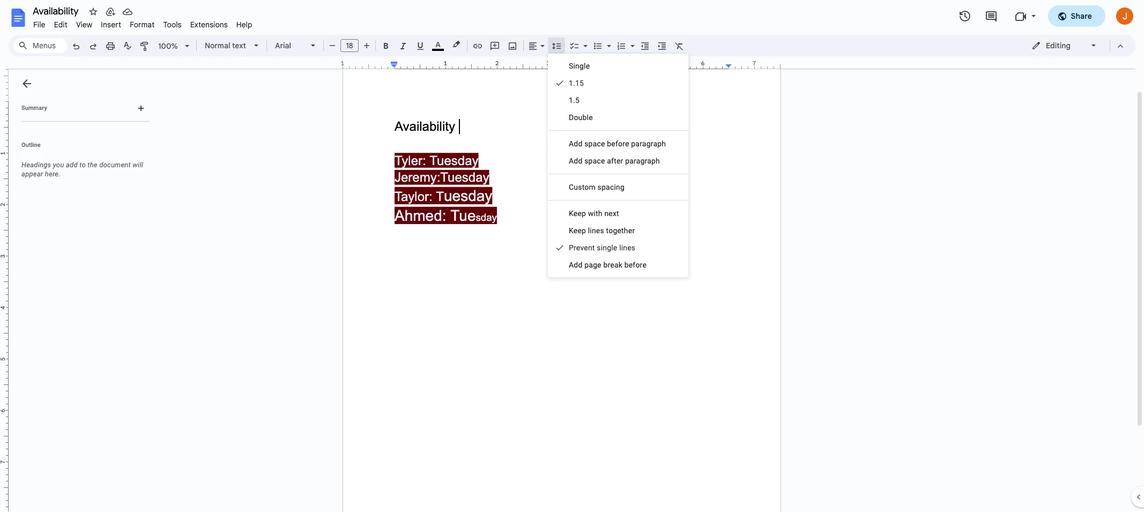 Task type: locate. For each thing, give the bounding box(es) containing it.
1 vertical spatial space
[[585, 157, 605, 165]]

single s element
[[569, 62, 593, 70]]

the
[[88, 161, 98, 169]]

paragraph right the efore
[[632, 139, 666, 148]]

add space before paragraph b element
[[569, 139, 670, 148]]

1.5 5 element
[[569, 96, 583, 105]]

eak
[[611, 261, 623, 269]]

tools
[[163, 20, 182, 30]]

lines down ogether
[[620, 244, 636, 252]]

insert image image
[[507, 38, 519, 53]]

2 add from the top
[[569, 261, 583, 269]]

keep with n ext
[[569, 209, 620, 218]]

s
[[569, 62, 574, 70]]

custom spacing c element
[[569, 183, 628, 192]]

extensions menu item
[[186, 18, 232, 31]]

text color image
[[432, 38, 444, 51]]

0 vertical spatial keep
[[569, 209, 586, 218]]

2 keep from the top
[[569, 226, 586, 235]]

application
[[0, 0, 1145, 512]]

b left eak
[[604, 261, 608, 269]]

1 horizontal spatial 1
[[569, 79, 574, 87]]

add up dd
[[569, 139, 583, 148]]

0 vertical spatial paragraph
[[632, 139, 666, 148]]

Menus field
[[13, 38, 67, 53]]

0 vertical spatial 1
[[341, 60, 345, 67]]

add
[[569, 139, 583, 148], [569, 261, 583, 269]]

insert menu item
[[97, 18, 126, 31]]

extensions
[[190, 20, 228, 30]]

b for add space
[[607, 139, 612, 148]]

1.
[[569, 96, 576, 105]]

styles list. normal text selected. option
[[205, 38, 248, 53]]

menu bar inside menu bar banner
[[29, 14, 257, 32]]

b
[[607, 139, 612, 148], [604, 261, 608, 269]]

prevent single lines p element
[[569, 244, 639, 252]]

here.
[[45, 170, 61, 178]]

add left page
[[569, 261, 583, 269]]

lines
[[588, 226, 605, 235], [620, 244, 636, 252]]

0 vertical spatial add
[[569, 139, 583, 148]]

1 horizontal spatial lines
[[620, 244, 636, 252]]

dd
[[574, 157, 583, 165]]

keep lines t ogether
[[569, 226, 635, 235]]

s ingle
[[569, 62, 590, 70]]

menu bar
[[29, 14, 257, 32]]

space
[[585, 139, 605, 148], [585, 157, 605, 165]]

keep up p
[[569, 226, 586, 235]]

arial
[[275, 41, 291, 50]]

format menu item
[[126, 18, 159, 31]]

p revent single lines
[[569, 244, 636, 252]]

menu
[[548, 54, 689, 277]]

menu containing s
[[548, 54, 689, 277]]

.15
[[574, 79, 584, 87]]

1 vertical spatial b
[[604, 261, 608, 269]]

1 vertical spatial keep
[[569, 226, 586, 235]]

1 add from the top
[[569, 139, 583, 148]]

paragraph right after on the top of the page
[[626, 157, 660, 165]]

keep left the with
[[569, 209, 586, 218]]

ouble
[[574, 113, 593, 122]]

keep
[[569, 209, 586, 218], [569, 226, 586, 235]]

1
[[341, 60, 345, 67], [569, 79, 574, 87]]

1 down font size text box
[[341, 60, 345, 67]]

menu bar banner
[[0, 0, 1145, 512]]

b up a dd space after paragraph at the top of page
[[607, 139, 612, 148]]

page
[[585, 261, 602, 269]]

1 keep from the top
[[569, 209, 586, 218]]

paragraph for add space b efore paragraph
[[632, 139, 666, 148]]

1 vertical spatial add
[[569, 261, 583, 269]]

ext
[[609, 209, 620, 218]]

help
[[236, 20, 252, 30]]

editing
[[1047, 41, 1071, 50]]

keep for keep with
[[569, 209, 586, 218]]

normal text
[[205, 41, 246, 50]]

1 vertical spatial 1
[[569, 79, 574, 87]]

right margin image
[[726, 61, 781, 69]]

editing button
[[1025, 38, 1106, 54]]

c
[[569, 183, 574, 192]]

help menu item
[[232, 18, 257, 31]]

0 vertical spatial lines
[[588, 226, 605, 235]]

a dd space after paragraph
[[569, 157, 660, 165]]

d
[[569, 113, 574, 122]]

Zoom field
[[154, 38, 194, 54]]

d ouble
[[569, 113, 593, 122]]

lines left the t
[[588, 226, 605, 235]]

0 vertical spatial b
[[607, 139, 612, 148]]

to
[[79, 161, 86, 169]]

file menu item
[[29, 18, 50, 31]]

1 inside menu
[[569, 79, 574, 87]]

tools menu item
[[159, 18, 186, 31]]

0 vertical spatial space
[[585, 139, 605, 148]]

space right dd
[[585, 157, 605, 165]]

menu bar containing file
[[29, 14, 257, 32]]

share button
[[1049, 5, 1106, 27]]

paragraph
[[632, 139, 666, 148], [626, 157, 660, 165]]

Font size text field
[[341, 39, 358, 52]]

document outline element
[[9, 69, 155, 512]]

add for add page b
[[569, 261, 583, 269]]

0 horizontal spatial 1
[[341, 60, 345, 67]]

outline heading
[[9, 141, 155, 156]]

headings you add to the document will appear here.
[[21, 161, 143, 178]]

main toolbar
[[67, 0, 688, 506]]

2 space from the top
[[585, 157, 605, 165]]

1 down the s
[[569, 79, 574, 87]]

you
[[53, 161, 64, 169]]

space left the efore
[[585, 139, 605, 148]]

will
[[133, 161, 143, 169]]

1 vertical spatial paragraph
[[626, 157, 660, 165]]



Task type: vqa. For each thing, say whether or not it's contained in the screenshot.
The You at left
yes



Task type: describe. For each thing, give the bounding box(es) containing it.
ustom
[[574, 183, 596, 192]]

c ustom spacing
[[569, 183, 625, 192]]

1. 5
[[569, 96, 580, 105]]

keep lines together t element
[[569, 226, 639, 235]]

with
[[588, 209, 603, 218]]

left margin image
[[343, 61, 398, 69]]

Zoom text field
[[156, 39, 181, 54]]

view menu item
[[72, 18, 97, 31]]

n
[[605, 209, 609, 218]]

double d element
[[569, 113, 596, 122]]

add space after paragraph a element
[[569, 157, 664, 165]]

Rename text field
[[29, 4, 85, 17]]

ogether
[[609, 226, 635, 235]]

1 vertical spatial lines
[[620, 244, 636, 252]]

document
[[99, 161, 131, 169]]

keep for keep lines
[[569, 226, 586, 235]]

Font size field
[[341, 39, 363, 53]]

add page b r eak before
[[569, 261, 647, 269]]

add
[[66, 161, 78, 169]]

checklist menu image
[[581, 39, 588, 42]]

add space b efore paragraph
[[569, 139, 666, 148]]

r
[[608, 261, 611, 269]]

ingle
[[574, 62, 590, 70]]

normal
[[205, 41, 230, 50]]

add page break before r element
[[569, 261, 650, 269]]

file
[[33, 20, 45, 30]]

1 for 1
[[341, 60, 345, 67]]

mode and view toolbar
[[1024, 35, 1130, 56]]

spacing
[[598, 183, 625, 192]]

outline
[[21, 142, 41, 149]]

1 space from the top
[[585, 139, 605, 148]]

headings
[[21, 161, 51, 169]]

5
[[576, 96, 580, 105]]

1 .15
[[569, 79, 584, 87]]

view
[[76, 20, 92, 30]]

after
[[607, 157, 624, 165]]

top margin image
[[0, 50, 8, 105]]

a
[[569, 157, 574, 165]]

summary heading
[[21, 104, 47, 113]]

before
[[625, 261, 647, 269]]

edit
[[54, 20, 68, 30]]

highlight color image
[[451, 38, 462, 51]]

application containing share
[[0, 0, 1145, 512]]

arial option
[[275, 38, 305, 53]]

t
[[607, 226, 609, 235]]

paragraph for a dd space after paragraph
[[626, 157, 660, 165]]

1 for 1 .15
[[569, 79, 574, 87]]

summary
[[21, 105, 47, 112]]

keep with next n element
[[569, 209, 623, 218]]

b for add page b
[[604, 261, 608, 269]]

share
[[1072, 11, 1093, 21]]

0 horizontal spatial lines
[[588, 226, 605, 235]]

single
[[597, 244, 618, 252]]

appear
[[21, 170, 43, 178]]

Star checkbox
[[86, 4, 101, 19]]

1.15 1 element
[[569, 79, 587, 87]]

text
[[232, 41, 246, 50]]

edit menu item
[[50, 18, 72, 31]]

revent
[[574, 244, 595, 252]]

add for add space
[[569, 139, 583, 148]]

p
[[569, 244, 574, 252]]

efore
[[612, 139, 630, 148]]

insert
[[101, 20, 121, 30]]

format
[[130, 20, 155, 30]]



